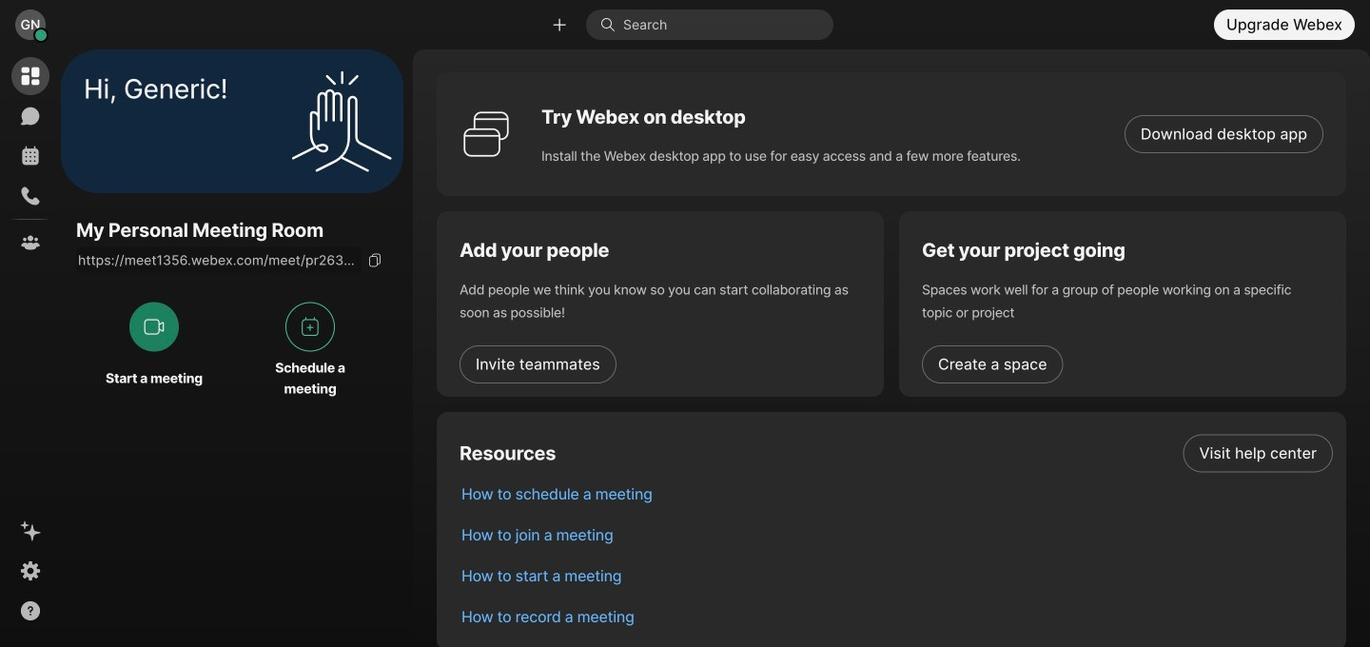 Task type: describe. For each thing, give the bounding box(es) containing it.
2 list item from the top
[[446, 474, 1347, 515]]

two hands high fiving image
[[285, 64, 399, 178]]

1 list item from the top
[[446, 433, 1347, 474]]

webex tab list
[[11, 57, 49, 262]]



Task type: vqa. For each thing, say whether or not it's contained in the screenshot.
'WEBEX' tab list at the top of page
yes



Task type: locate. For each thing, give the bounding box(es) containing it.
4 list item from the top
[[446, 556, 1347, 597]]

5 list item from the top
[[446, 597, 1347, 638]]

3 list item from the top
[[446, 515, 1347, 556]]

navigation
[[0, 49, 61, 647]]

None text field
[[76, 247, 362, 273]]

list item
[[446, 433, 1347, 474], [446, 474, 1347, 515], [446, 515, 1347, 556], [446, 556, 1347, 597], [446, 597, 1347, 638]]



